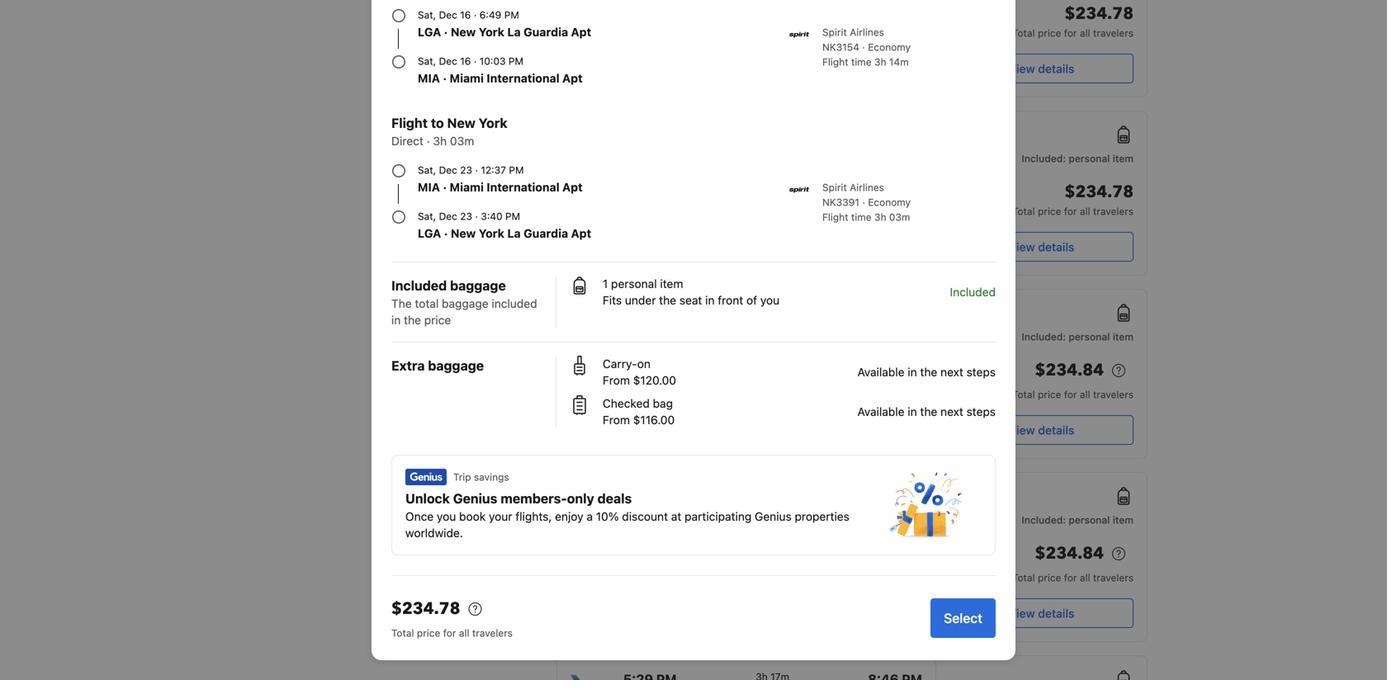 Task type: describe. For each thing, give the bounding box(es) containing it.
view details for third the view details button from the top
[[1009, 424, 1075, 437]]

spirit inside spirit airlines nk3154 · economy flight time 3h 14m
[[822, 26, 847, 38]]

16 inside sat, dec 16 · 6:49 pm lga · new york la guardia apt
[[460, 9, 471, 21]]

american airlines
[[571, 352, 652, 363]]

pm left seat
[[657, 305, 677, 321]]

1 horizontal spatial genius
[[755, 510, 792, 523]]

guardia for sat, dec 16 · 6:49 pm lga · new york la guardia apt
[[524, 25, 568, 39]]

extra
[[391, 358, 425, 374]]

american
[[571, 352, 614, 363]]

personal for third the view details button from the bottom
[[1069, 153, 1110, 164]]

view for 1st the view details button from the bottom of the page
[[1009, 607, 1035, 620]]

5:49
[[868, 24, 899, 39]]

$234.84 for direct
[[1035, 542, 1104, 565]]

2 spirit airlines from the top
[[571, 173, 632, 185]]

2h 59m
[[754, 23, 790, 35]]

3h 14m
[[755, 305, 790, 316]]

· left 12:37
[[475, 164, 478, 176]]

international for sat, dec 16 · 10:03 pm mia · miami international apt
[[487, 71, 559, 85]]

· up to
[[443, 71, 447, 85]]

la for sat, dec 16 · 6:49 pm lga · new york la guardia apt
[[507, 25, 521, 39]]

flights,
[[515, 510, 552, 523]]

6:50 pm mia . dec 23
[[623, 380, 683, 411]]

sat, for sat, dec 23 · 12:37 pm mia · miami international apt
[[418, 164, 436, 176]]

· inside spirit airlines nk3391 · economy flight time 3h 03m
[[862, 197, 865, 208]]

travelers for the select button
[[472, 627, 513, 639]]

23 inside the sat, dec 23 · 12:37 pm mia · miami international apt
[[460, 164, 472, 176]]

details for third the view details button from the bottom
[[1038, 240, 1075, 254]]

front
[[718, 294, 743, 307]]

personal inside 1 personal item fits under the seat in front of you
[[611, 277, 657, 291]]

6:29
[[623, 305, 653, 321]]

included: personal item for 3h 14m
[[1022, 331, 1134, 343]]

16 inside 9:49 pm dec 16
[[911, 508, 922, 519]]

you inside unlock genius members-only deals once you book your flights, enjoy a 10% discount at participating genius properties worldwide.
[[437, 510, 456, 523]]

the inside 1 personal item fits under the seat in front of you
[[659, 294, 676, 307]]

spirit airlines nk3154 · economy flight time 3h 14m
[[822, 26, 911, 68]]

dec inside 6:34 pm ewr . dec 16
[[654, 508, 672, 519]]

sat, for sat, dec 16 · 6:49 pm lga · new york la guardia apt
[[418, 9, 436, 21]]

· down flight to new york direct · 3h 03m at the left of page
[[443, 180, 447, 194]]

view details for 1st the view details button from the bottom of the page
[[1009, 607, 1075, 620]]

once
[[405, 510, 434, 523]]

available in the next steps for $116.00
[[857, 405, 996, 419]]

dec inside sat, dec 23 · 3:40 pm lga · new york la guardia apt
[[439, 211, 457, 222]]

included: personal item for direct
[[1022, 514, 1134, 526]]

3h inside spirit airlines nk3154 · economy flight time 3h 14m
[[874, 56, 886, 68]]

personal for third the view details button from the top
[[1069, 331, 1110, 343]]

dec inside the sat, dec 23 · 12:37 pm mia · miami international apt
[[439, 164, 457, 176]]

included baggage the total baggage included in the price
[[391, 278, 537, 327]]

at
[[671, 510, 681, 523]]

included for included baggage the total baggage included in the price
[[391, 278, 447, 294]]

3h 10m
[[755, 563, 789, 575]]

apt inside the sat, dec 23 · 12:37 pm mia · miami international apt
[[562, 180, 583, 194]]

1 included: from the top
[[1022, 153, 1066, 164]]

discount
[[622, 510, 668, 523]]

personal for 1st the view details button from the bottom of the page
[[1069, 514, 1110, 526]]

spirit airlines image
[[789, 180, 809, 200]]

york for sat, dec 23 · 3:40 pm lga · new york la guardia apt
[[479, 227, 504, 240]]

carry-on from $120.00
[[603, 357, 676, 387]]

1
[[603, 277, 608, 291]]

· up the sat, dec 16 · 10:03 pm mia · miami international apt
[[444, 25, 448, 39]]

3:40 pm
[[868, 202, 922, 218]]

included: for direct
[[1022, 514, 1066, 526]]

baggage for extra
[[428, 358, 484, 374]]

$234.78 total price for all travelers for fourth the view details button from the bottom
[[1012, 2, 1134, 39]]

3h inside flight to new york direct · 3h 03m
[[433, 134, 447, 148]]

pm inside the sat, dec 23 · 12:37 pm mia · miami international apt
[[509, 164, 524, 176]]

3:40 inside sat, dec 23 · 3:40 pm lga · new york la guardia apt
[[481, 211, 503, 222]]

view for fourth the view details button from the bottom
[[1009, 62, 1035, 76]]

enjoy
[[555, 510, 583, 523]]

0 horizontal spatial 14m
[[770, 305, 790, 316]]

you inside 1 personal item fits under the seat in front of you
[[760, 294, 780, 307]]

travelers for 1st the view details button from the bottom of the page
[[1093, 572, 1134, 584]]

a
[[587, 510, 593, 523]]

miami for sat, dec 16 · 10:03 pm mia · miami international apt
[[450, 71, 484, 85]]

extra baggage
[[391, 358, 484, 374]]

the inside included baggage the total baggage included in the price
[[404, 313, 421, 327]]

checked bag from $116.00
[[603, 397, 675, 427]]

16 inside 6:34 pm ewr . dec 16
[[675, 508, 686, 519]]

0 horizontal spatial genius
[[453, 491, 497, 507]]

· down the sat, dec 23 · 12:37 pm mia · miami international apt
[[475, 211, 478, 222]]

10:00 pm
[[862, 564, 922, 579]]

6:50 pm
[[623, 564, 677, 579]]

23 inside sat, dec 23 · 3:40 pm lga · new york la guardia apt
[[460, 211, 472, 222]]

· inside spirit airlines nk3154 · economy flight time 3h 14m
[[862, 41, 865, 53]]

sat, dec 23 · 12:37 pm mia · miami international apt
[[418, 164, 583, 194]]

pm inside the 5:49 pm lga . dec 23
[[902, 24, 922, 39]]

sat, dec 23 · 3:40 pm lga · new york la guardia apt
[[418, 211, 591, 240]]

economy for miami international apt
[[868, 197, 911, 208]]

6:49
[[479, 9, 501, 21]]

sat, for sat, dec 23 · 3:40 pm lga · new york la guardia apt
[[418, 211, 436, 222]]

of
[[746, 294, 757, 307]]

york inside flight to new york direct · 3h 03m
[[479, 115, 508, 131]]

dec inside the 5:49 pm lga . dec 23
[[889, 43, 907, 54]]

10%
[[596, 510, 619, 523]]

$234.78 region
[[391, 596, 917, 626]]

included
[[492, 297, 537, 310]]

dec inside '6:50 pm mia . dec 23'
[[650, 400, 668, 411]]

included for included
[[950, 285, 996, 299]]

mia for sat, dec 23 · 12:37 pm mia · miami international apt
[[418, 180, 440, 194]]

. for 5:49 pm
[[883, 40, 886, 51]]

checked
[[603, 397, 650, 410]]

sat, dec 16 · 6:49 pm lga · new york la guardia apt
[[418, 9, 591, 39]]

economy for new york la guardia apt
[[868, 41, 911, 53]]

9:49
[[868, 488, 899, 504]]

mia inside '6:50 pm mia . dec 23'
[[623, 400, 641, 411]]

all for $234.84 region associated with direct
[[1080, 572, 1090, 584]]

seat
[[679, 294, 702, 307]]

5:49 pm lga . dec 23
[[861, 24, 922, 54]]

pm inside 9:49 pm dec 16
[[902, 488, 922, 504]]

time for new york la guardia apt
[[851, 211, 872, 223]]

in inside included baggage the total baggage included in the price
[[391, 313, 401, 327]]

nk3154
[[822, 41, 859, 53]]

dec inside sat, dec 16 · 6:49 pm lga · new york la guardia apt
[[439, 9, 457, 21]]

book
[[459, 510, 486, 523]]

. for 6:50 pm
[[644, 396, 647, 408]]

select
[[944, 611, 983, 626]]

properties
[[795, 510, 849, 523]]

dec 23
[[889, 400, 922, 411]]

only
[[567, 491, 594, 507]]

16 inside the sat, dec 16 · 10:03 pm mia · miami international apt
[[460, 55, 471, 67]]

1 personal item fits under the seat in front of you
[[603, 277, 780, 307]]

6:50 for 6:50 pm mia . dec 23
[[623, 380, 654, 396]]

worldwide.
[[405, 526, 463, 540]]

1 vertical spatial baggage
[[442, 297, 489, 310]]

2 vertical spatial total price for all travelers
[[391, 627, 513, 639]]

york for sat, dec 16 · 6:49 pm lga · new york la guardia apt
[[479, 25, 504, 39]]

flight inside flight to new york direct · 3h 03m
[[391, 115, 428, 131]]

for for $234.84 region associated with direct
[[1064, 572, 1077, 584]]

unlock
[[405, 491, 450, 507]]

. down '3:40 pm'
[[880, 218, 889, 230]]

pm inside sat, dec 16 · 6:49 pm lga · new york la guardia apt
[[504, 9, 519, 21]]

3h inside spirit airlines nk3391 · economy flight time 3h 03m
[[874, 211, 886, 223]]

2 view details button from the top
[[949, 232, 1134, 262]]



Task type: vqa. For each thing, say whether or not it's contained in the screenshot.
Airlines within Spirit Airlines NK3391 · Economy Flight time 3h 03m
yes



Task type: locate. For each thing, give the bounding box(es) containing it.
1 vertical spatial 14m
[[770, 305, 790, 316]]

travelers for third the view details button from the top
[[1093, 389, 1134, 400]]

· up the sat, dec 23 · 12:37 pm mia · miami international apt
[[427, 134, 430, 148]]

international
[[487, 71, 559, 85], [487, 180, 559, 194]]

1 vertical spatial total price for all travelers
[[1012, 572, 1134, 584]]

3:40
[[868, 202, 899, 218], [481, 211, 503, 222]]

total price for all travelers
[[1012, 389, 1134, 400], [1012, 572, 1134, 584], [391, 627, 513, 639]]

. right ewr
[[648, 504, 651, 516]]

in inside 1 personal item fits under the seat in front of you
[[705, 294, 715, 307]]

economy inside spirit airlines nk3154 · economy flight time 3h 14m
[[868, 41, 911, 53]]

lga inside sat, dec 23 · 3:40 pm lga · new york la guardia apt
[[418, 227, 441, 240]]

pm up $234.78 region
[[657, 564, 677, 579]]

$120.00
[[633, 374, 676, 387]]

1 vertical spatial you
[[437, 510, 456, 523]]

economy right nk3391
[[868, 197, 911, 208]]

1 6:50 from the top
[[623, 380, 654, 396]]

2 from from the top
[[603, 413, 630, 427]]

0 horizontal spatial 3:40
[[481, 211, 503, 222]]

2 york from the top
[[479, 115, 508, 131]]

details
[[1038, 62, 1075, 76], [1038, 240, 1075, 254], [1038, 424, 1075, 437], [1038, 607, 1075, 620]]

0 vertical spatial spirit airlines
[[571, 70, 632, 82]]

1 vertical spatial direct
[[761, 510, 789, 522]]

international inside the sat, dec 16 · 10:03 pm mia · miami international apt
[[487, 71, 559, 85]]

2 vertical spatial included:
[[1022, 514, 1066, 526]]

6:34
[[623, 488, 654, 504]]

1 vertical spatial mia
[[418, 180, 440, 194]]

1 vertical spatial included: personal item
[[1022, 331, 1134, 343]]

for for $234.78 region
[[443, 627, 456, 639]]

time down nk3391
[[851, 211, 872, 223]]

16 up 10:00 pm
[[911, 508, 922, 519]]

0 vertical spatial you
[[760, 294, 780, 307]]

flight for new york la guardia apt
[[822, 56, 848, 68]]

guardia up the sat, dec 16 · 10:03 pm mia · miami international apt
[[524, 25, 568, 39]]

trip savings
[[453, 471, 509, 483]]

baggage up included
[[450, 278, 506, 294]]

la for sat, dec 23 · 3:40 pm lga · new york la guardia apt
[[507, 227, 521, 240]]

2 available from the top
[[857, 405, 905, 419]]

york down the sat, dec 23 · 12:37 pm mia · miami international apt
[[479, 227, 504, 240]]

1 horizontal spatial 03m
[[889, 211, 910, 223]]

lga left dec 23
[[861, 400, 880, 411]]

1 vertical spatial genius
[[755, 510, 792, 523]]

sat, left 6:49
[[418, 9, 436, 21]]

la
[[507, 25, 521, 39], [507, 227, 521, 240]]

0 vertical spatial international
[[487, 71, 559, 85]]

for
[[1064, 27, 1077, 39], [1064, 206, 1077, 217], [1064, 389, 1077, 400], [1064, 572, 1077, 584], [443, 627, 456, 639]]

10m
[[770, 563, 789, 575]]

2 economy from the top
[[868, 197, 911, 208]]

steps
[[967, 365, 996, 379], [967, 405, 996, 419]]

participating
[[685, 510, 752, 523]]

apt inside the sat, dec 16 · 10:03 pm mia · miami international apt
[[562, 71, 583, 85]]

0 vertical spatial baggage
[[450, 278, 506, 294]]

1 vertical spatial time
[[851, 211, 872, 223]]

available in the next steps for $120.00
[[857, 365, 996, 379]]

2 international from the top
[[487, 180, 559, 194]]

mia down flight to new york direct · 3h 03m at the left of page
[[418, 180, 440, 194]]

flight inside spirit airlines nk3154 · economy flight time 3h 14m
[[822, 56, 848, 68]]

16 left 6:49
[[460, 9, 471, 21]]

2 miami from the top
[[450, 180, 484, 194]]

flight for miami international apt
[[822, 211, 848, 223]]

the
[[391, 297, 412, 310]]

pm inside sat, dec 23 · 3:40 pm lga · new york la guardia apt
[[505, 211, 520, 222]]

2 guardia from the top
[[524, 227, 568, 240]]

3 included: personal item from the top
[[1022, 514, 1134, 526]]

2 $234.84 region from the top
[[949, 541, 1134, 571]]

new inside flight to new york direct · 3h 03m
[[447, 115, 475, 131]]

available for from $120.00
[[857, 365, 905, 379]]

sat, dec 16 · 10:03 pm mia · miami international apt
[[418, 55, 583, 85]]

6:50 inside '6:50 pm mia . dec 23'
[[623, 380, 654, 396]]

genius left properties
[[755, 510, 792, 523]]

included inside included baggage the total baggage included in the price
[[391, 278, 447, 294]]

from inside 'checked bag from $116.00'
[[603, 413, 630, 427]]

0 vertical spatial available
[[857, 365, 905, 379]]

included: for 3h 14m
[[1022, 331, 1066, 343]]

0 vertical spatial 14m
[[889, 56, 909, 68]]

next for from $120.00
[[941, 365, 963, 379]]

3 york from the top
[[479, 227, 504, 240]]

flight left to
[[391, 115, 428, 131]]

0 vertical spatial guardia
[[524, 25, 568, 39]]

1 vertical spatial $234.78 total price for all travelers
[[1012, 181, 1134, 217]]

03m inside flight to new york direct · 3h 03m
[[450, 134, 474, 148]]

all for $234.78 region
[[459, 627, 469, 639]]

from inside carry-on from $120.00
[[603, 374, 630, 387]]

dec inside the sat, dec 16 · 10:03 pm mia · miami international apt
[[439, 55, 457, 67]]

view details for fourth the view details button from the bottom
[[1009, 62, 1075, 76]]

1 horizontal spatial 14m
[[889, 56, 909, 68]]

1 guardia from the top
[[524, 25, 568, 39]]

details for fourth the view details button from the bottom
[[1038, 62, 1075, 76]]

next
[[941, 365, 963, 379], [941, 405, 963, 419]]

new for sat, dec 23 · 3:40 pm lga · new york la guardia apt
[[451, 227, 476, 240]]

2 view details from the top
[[1009, 240, 1075, 254]]

time for miami international apt
[[851, 56, 872, 68]]

pm right 6:49
[[504, 9, 519, 21]]

3:40 down the sat, dec 23 · 12:37 pm mia · miami international apt
[[481, 211, 503, 222]]

$116.00
[[633, 413, 675, 427]]

mia inside the sat, dec 16 · 10:03 pm mia · miami international apt
[[418, 71, 440, 85]]

1 vertical spatial steps
[[967, 405, 996, 419]]

10:00
[[862, 564, 899, 579]]

0 vertical spatial york
[[479, 25, 504, 39]]

new right to
[[447, 115, 475, 131]]

miami inside the sat, dec 23 · 12:37 pm mia · miami international apt
[[450, 180, 484, 194]]

6:34 pm ewr . dec 16
[[623, 488, 686, 519]]

nk3391
[[822, 197, 859, 208]]

14m
[[889, 56, 909, 68], [770, 305, 790, 316]]

1 vertical spatial economy
[[868, 197, 911, 208]]

$234.84 region for direct
[[949, 541, 1134, 571]]

members-
[[501, 491, 567, 507]]

pm up bag
[[657, 380, 677, 396]]

2 time from the top
[[851, 211, 872, 223]]

16 right discount
[[675, 508, 686, 519]]

2 included: from the top
[[1022, 331, 1066, 343]]

$234.78 for third the view details button from the bottom
[[1065, 181, 1134, 204]]

you right "of"
[[760, 294, 780, 307]]

lga down 5:49
[[861, 43, 880, 54]]

2 6:50 from the top
[[623, 564, 654, 579]]

16 left 10:03
[[460, 55, 471, 67]]

carry-
[[603, 357, 637, 371]]

pm inside the sat, dec 16 · 10:03 pm mia · miami international apt
[[509, 55, 523, 67]]

la inside sat, dec 16 · 6:49 pm lga · new york la guardia apt
[[507, 25, 521, 39]]

la up the sat, dec 16 · 10:03 pm mia · miami international apt
[[507, 25, 521, 39]]

$234.84 region for 3h 14m
[[949, 358, 1134, 387]]

1 horizontal spatial direct
[[761, 510, 789, 522]]

2 sat, from the top
[[418, 55, 436, 67]]

spirit airlines nk3391 · economy flight time 3h 03m
[[822, 182, 911, 223]]

1 vertical spatial included:
[[1022, 331, 1066, 343]]

2 available in the next steps from the top
[[857, 405, 996, 419]]

2 steps from the top
[[967, 405, 996, 419]]

1 available in the next steps from the top
[[857, 365, 996, 379]]

0 vertical spatial time
[[851, 56, 872, 68]]

· left 10:03
[[474, 55, 477, 67]]

23
[[910, 43, 922, 54], [460, 164, 472, 176], [460, 211, 472, 222], [671, 400, 683, 411], [910, 400, 922, 411]]

airlines inside spirit airlines nk3391 · economy flight time 3h 03m
[[850, 182, 884, 193]]

genius up book
[[453, 491, 497, 507]]

pm right 10:03
[[509, 55, 523, 67]]

new for sat, dec 16 · 6:49 pm lga · new york la guardia apt
[[451, 25, 476, 39]]

1 view details from the top
[[1009, 62, 1075, 76]]

3 view details from the top
[[1009, 424, 1075, 437]]

0 vertical spatial 6:50
[[623, 380, 654, 396]]

2 next from the top
[[941, 405, 963, 419]]

pm
[[504, 9, 519, 21], [902, 24, 922, 39], [509, 55, 523, 67], [509, 164, 524, 176], [902, 202, 922, 218], [505, 211, 520, 222], [657, 305, 677, 321], [657, 380, 677, 396], [657, 488, 677, 504], [902, 488, 922, 504], [657, 564, 677, 579], [902, 564, 922, 579]]

59m
[[769, 23, 790, 35]]

2 la from the top
[[507, 227, 521, 240]]

2 $234.78 total price for all travelers from the top
[[1012, 181, 1134, 217]]

. left bag
[[644, 396, 647, 408]]

0 vertical spatial $234.78 total price for all travelers
[[1012, 2, 1134, 39]]

1 international from the top
[[487, 71, 559, 85]]

0 vertical spatial next
[[941, 365, 963, 379]]

sat, inside sat, dec 23 · 3:40 pm lga · new york la guardia apt
[[418, 211, 436, 222]]

·
[[474, 9, 477, 21], [444, 25, 448, 39], [862, 41, 865, 53], [474, 55, 477, 67], [443, 71, 447, 85], [427, 134, 430, 148], [475, 164, 478, 176], [443, 180, 447, 194], [862, 197, 865, 208], [475, 211, 478, 222], [444, 227, 448, 240]]

guardia down the sat, dec 23 · 12:37 pm mia · miami international apt
[[524, 227, 568, 240]]

2 vertical spatial $234.78
[[391, 598, 460, 620]]

sat, inside sat, dec 16 · 6:49 pm lga · new york la guardia apt
[[418, 9, 436, 21]]

1 vertical spatial next
[[941, 405, 963, 419]]

3 view details button from the top
[[949, 415, 1134, 445]]

· right "nk3154"
[[862, 41, 865, 53]]

1 la from the top
[[507, 25, 521, 39]]

23 inside '6:50 pm mia . dec 23'
[[671, 400, 683, 411]]

genius image
[[405, 469, 447, 485], [405, 469, 447, 485], [889, 472, 962, 538]]

pm right 12:37
[[509, 164, 524, 176]]

flight inside spirit airlines nk3391 · economy flight time 3h 03m
[[822, 211, 848, 223]]

9:49 pm dec 16
[[868, 488, 922, 519]]

miami inside the sat, dec 16 · 10:03 pm mia · miami international apt
[[450, 71, 484, 85]]

york inside sat, dec 16 · 6:49 pm lga · new york la guardia apt
[[479, 25, 504, 39]]

mia up to
[[418, 71, 440, 85]]

. inside 6:34 pm ewr . dec 16
[[648, 504, 651, 516]]

4 view details from the top
[[1009, 607, 1075, 620]]

flight to new york direct · 3h 03m
[[391, 115, 508, 148]]

1 vertical spatial miami
[[450, 180, 484, 194]]

· up included baggage the total baggage included in the price
[[444, 227, 448, 240]]

10:03
[[479, 55, 506, 67]]

sat, inside the sat, dec 16 · 10:03 pm mia · miami international apt
[[418, 55, 436, 67]]

3 included: from the top
[[1022, 514, 1066, 526]]

0 vertical spatial 03m
[[450, 134, 474, 148]]

lga inside sat, dec 16 · 6:49 pm lga · new york la guardia apt
[[418, 25, 441, 39]]

york down 6:49
[[479, 25, 504, 39]]

0 vertical spatial flight
[[822, 56, 848, 68]]

2h
[[754, 23, 766, 35]]

1 $234.78 total price for all travelers from the top
[[1012, 2, 1134, 39]]

. down 5:49
[[883, 40, 886, 51]]

0 vertical spatial genius
[[453, 491, 497, 507]]

. for 6:34 pm
[[648, 504, 651, 516]]

4 view details button from the top
[[949, 599, 1134, 628]]

total price for all travelers for 3h 14m
[[1012, 389, 1134, 400]]

view for third the view details button from the bottom
[[1009, 240, 1035, 254]]

included:
[[1022, 153, 1066, 164], [1022, 331, 1066, 343], [1022, 514, 1066, 526]]

spirit inside spirit airlines nk3391 · economy flight time 3h 03m
[[822, 182, 847, 193]]

fits
[[603, 294, 622, 307]]

airlines
[[850, 26, 884, 38], [598, 70, 632, 82], [598, 173, 632, 185], [850, 182, 884, 193], [617, 352, 652, 363]]

14m down the 5:49 pm lga . dec 23
[[889, 56, 909, 68]]

next for from $116.00
[[941, 405, 963, 419]]

1 spirit airlines from the top
[[571, 70, 632, 82]]

pm right 10:00
[[902, 564, 922, 579]]

3:40 right nk3391
[[868, 202, 899, 218]]

new inside sat, dec 16 · 6:49 pm lga · new york la guardia apt
[[451, 25, 476, 39]]

6:50
[[623, 380, 654, 396], [623, 564, 654, 579]]

ewr
[[623, 508, 645, 519]]

economy
[[868, 41, 911, 53], [868, 197, 911, 208]]

under
[[625, 294, 656, 307]]

03m inside spirit airlines nk3391 · economy flight time 3h 03m
[[889, 211, 910, 223]]

0 vertical spatial direct
[[391, 134, 423, 148]]

· left 6:49
[[474, 9, 477, 21]]

from down checked at bottom left
[[603, 413, 630, 427]]

$234.78 total price for all travelers for third the view details button from the bottom
[[1012, 181, 1134, 217]]

guardia
[[524, 25, 568, 39], [524, 227, 568, 240]]

to
[[431, 115, 444, 131]]

guardia inside sat, dec 23 · 3:40 pm lga · new york la guardia apt
[[524, 227, 568, 240]]

trip
[[453, 471, 471, 483]]

apt inside sat, dec 23 · 3:40 pm lga · new york la guardia apt
[[571, 227, 591, 240]]

1 vertical spatial 6:50
[[623, 564, 654, 579]]

1 horizontal spatial you
[[760, 294, 780, 307]]

1 vertical spatial available in the next steps
[[857, 405, 996, 419]]

0 vertical spatial new
[[451, 25, 476, 39]]

direct
[[391, 134, 423, 148], [761, 510, 789, 522]]

included: personal item
[[1022, 153, 1134, 164], [1022, 331, 1134, 343], [1022, 514, 1134, 526]]

1 vertical spatial spirit airlines
[[571, 173, 632, 185]]

time inside spirit airlines nk3391 · economy flight time 3h 03m
[[851, 211, 872, 223]]

view details button
[[949, 54, 1134, 83], [949, 232, 1134, 262], [949, 415, 1134, 445], [949, 599, 1134, 628]]

4 sat, from the top
[[418, 211, 436, 222]]

3 view from the top
[[1009, 424, 1035, 437]]

unlock genius members-only deals once you book your flights, enjoy a 10% discount at participating genius properties worldwide.
[[405, 491, 849, 540]]

in
[[705, 294, 715, 307], [391, 313, 401, 327], [908, 365, 917, 379], [908, 405, 917, 419]]

0 vertical spatial included: personal item
[[1022, 153, 1134, 164]]

$234.78 for fourth the view details button from the bottom
[[1065, 2, 1134, 25]]

miami down 12:37
[[450, 180, 484, 194]]

0 horizontal spatial direct
[[391, 134, 423, 148]]

savings
[[474, 471, 509, 483]]

0 vertical spatial $234.84
[[1035, 359, 1104, 382]]

sat, up to
[[418, 55, 436, 67]]

0 vertical spatial available in the next steps
[[857, 365, 996, 379]]

view for third the view details button from the top
[[1009, 424, 1035, 437]]

miami down 10:03
[[450, 71, 484, 85]]

2 vertical spatial flight
[[822, 211, 848, 223]]

2 vertical spatial new
[[451, 227, 476, 240]]

from down carry-
[[603, 374, 630, 387]]

6:50 up $234.78 region
[[623, 564, 654, 579]]

time inside spirit airlines nk3154 · economy flight time 3h 14m
[[851, 56, 872, 68]]

$234.78 inside region
[[391, 598, 460, 620]]

mia for sat, dec 16 · 10:03 pm mia · miami international apt
[[418, 71, 440, 85]]

1 vertical spatial new
[[447, 115, 475, 131]]

1 vertical spatial york
[[479, 115, 508, 131]]

flight down nk3391
[[822, 211, 848, 223]]

new down the sat, dec 23 · 12:37 pm mia · miami international apt
[[451, 227, 476, 240]]

1 vertical spatial international
[[487, 180, 559, 194]]

1 horizontal spatial 3:40
[[868, 202, 899, 218]]

1 available from the top
[[857, 365, 905, 379]]

total price for all travelers for direct
[[1012, 572, 1134, 584]]

2 details from the top
[[1038, 240, 1075, 254]]

on
[[637, 357, 651, 371]]

genius
[[453, 491, 497, 507], [755, 510, 792, 523]]

0 vertical spatial mia
[[418, 71, 440, 85]]

details for third the view details button from the top
[[1038, 424, 1075, 437]]

0 vertical spatial la
[[507, 25, 521, 39]]

1 vertical spatial $234.84
[[1035, 542, 1104, 565]]

from for carry-on from $120.00
[[603, 374, 630, 387]]

you up the worldwide. on the bottom left of page
[[437, 510, 456, 523]]

total
[[415, 297, 439, 310]]

. inside '6:50 pm mia . dec 23'
[[644, 396, 647, 408]]

lga up the sat, dec 16 · 10:03 pm mia · miami international apt
[[418, 25, 441, 39]]

6:29 pm
[[623, 305, 677, 321]]

23 inside the 5:49 pm lga . dec 23
[[910, 43, 922, 54]]

for for $234.84 region for 3h 14m
[[1064, 389, 1077, 400]]

all
[[1080, 27, 1090, 39], [1080, 206, 1090, 217], [1080, 389, 1090, 400], [1080, 572, 1090, 584], [459, 627, 469, 639]]

2 view from the top
[[1009, 240, 1035, 254]]

york up 12:37
[[479, 115, 508, 131]]

international down 12:37
[[487, 180, 559, 194]]

mia
[[418, 71, 440, 85], [418, 180, 440, 194], [623, 400, 641, 411]]

14m inside spirit airlines nk3154 · economy flight time 3h 14m
[[889, 56, 909, 68]]

1 york from the top
[[479, 25, 504, 39]]

available for from $116.00
[[857, 405, 905, 419]]

economy inside spirit airlines nk3391 · economy flight time 3h 03m
[[868, 197, 911, 208]]

1 economy from the top
[[868, 41, 911, 53]]

1 vertical spatial $234.78
[[1065, 181, 1134, 204]]

view
[[1009, 62, 1035, 76], [1009, 240, 1035, 254], [1009, 424, 1035, 437], [1009, 607, 1035, 620]]

pm inside 6:34 pm ewr . dec 16
[[657, 488, 677, 504]]

1 vertical spatial guardia
[[524, 227, 568, 240]]

sat, for sat, dec 16 · 10:03 pm mia · miami international apt
[[418, 55, 436, 67]]

baggage for included
[[450, 278, 506, 294]]

0 horizontal spatial 03m
[[450, 134, 474, 148]]

price
[[1038, 27, 1061, 39], [1038, 206, 1061, 217], [424, 313, 451, 327], [1038, 389, 1061, 400], [1038, 572, 1061, 584], [417, 627, 440, 639]]

personal
[[1069, 153, 1110, 164], [611, 277, 657, 291], [1069, 331, 1110, 343], [1069, 514, 1110, 526]]

view details for third the view details button from the bottom
[[1009, 240, 1075, 254]]

la inside sat, dec 23 · 3:40 pm lga · new york la guardia apt
[[507, 227, 521, 240]]

2 included: personal item from the top
[[1022, 331, 1134, 343]]

steps for $120.00
[[967, 365, 996, 379]]

2 vertical spatial york
[[479, 227, 504, 240]]

sat, down the sat, dec 23 · 12:37 pm mia · miami international apt
[[418, 211, 436, 222]]

baggage right extra
[[428, 358, 484, 374]]

2 $234.84 from the top
[[1035, 542, 1104, 565]]

0 vertical spatial included:
[[1022, 153, 1066, 164]]

pm inside '6:50 pm mia . dec 23'
[[657, 380, 677, 396]]

item
[[1113, 153, 1134, 164], [660, 277, 683, 291], [1113, 331, 1134, 343], [1113, 514, 1134, 526]]

$234.84 for 3h 14m
[[1035, 359, 1104, 382]]

1 $234.84 from the top
[[1035, 359, 1104, 382]]

1 vertical spatial from
[[603, 413, 630, 427]]

4 view from the top
[[1009, 607, 1035, 620]]

1 time from the top
[[851, 56, 872, 68]]

$234.84 region
[[949, 358, 1134, 387], [949, 541, 1134, 571]]

0 vertical spatial miami
[[450, 71, 484, 85]]

pm right 9:49 at the right bottom
[[902, 488, 922, 504]]

details for 1st the view details button from the bottom of the page
[[1038, 607, 1075, 620]]

1 included: personal item from the top
[[1022, 153, 1134, 164]]

0 horizontal spatial you
[[437, 510, 456, 523]]

york inside sat, dec 23 · 3:40 pm lga · new york la guardia apt
[[479, 227, 504, 240]]

2 vertical spatial included: personal item
[[1022, 514, 1134, 526]]

1 vertical spatial flight
[[391, 115, 428, 131]]

economy down 5:49
[[868, 41, 911, 53]]

0 vertical spatial $234.78
[[1065, 2, 1134, 25]]

dec inside 9:49 pm dec 16
[[890, 508, 909, 519]]

available
[[857, 365, 905, 379], [857, 405, 905, 419]]

· inside flight to new york direct · 3h 03m
[[427, 134, 430, 148]]

pm down the sat, dec 23 · 12:37 pm mia · miami international apt
[[505, 211, 520, 222]]

select button
[[931, 599, 996, 638]]

$234.78 total price for all travelers
[[1012, 2, 1134, 39], [1012, 181, 1134, 217]]

pm right nk3391
[[902, 202, 922, 218]]

$234.84
[[1035, 359, 1104, 382], [1035, 542, 1104, 565]]

1 vertical spatial available
[[857, 405, 905, 419]]

3 sat, from the top
[[418, 164, 436, 176]]

pm right 5:49
[[902, 24, 922, 39]]

6:50 up checked at bottom left
[[623, 380, 654, 396]]

steps for $116.00
[[967, 405, 996, 419]]

.
[[883, 40, 886, 51], [880, 218, 889, 230], [644, 396, 647, 408], [648, 504, 651, 516]]

you
[[760, 294, 780, 307], [437, 510, 456, 523]]

from for checked bag from $116.00
[[603, 413, 630, 427]]

pm up at
[[657, 488, 677, 504]]

sat, down flight to new york direct · 3h 03m at the left of page
[[418, 164, 436, 176]]

your
[[489, 510, 512, 523]]

lga inside the 5:49 pm lga . dec 23
[[861, 43, 880, 54]]

1 sat, from the top
[[418, 9, 436, 21]]

time down "nk3154"
[[851, 56, 872, 68]]

apt inside sat, dec 16 · 6:49 pm lga · new york la guardia apt
[[571, 25, 591, 39]]

1 next from the top
[[941, 365, 963, 379]]

1 vertical spatial $234.84 region
[[949, 541, 1134, 571]]

1 view details button from the top
[[949, 54, 1134, 83]]

available in the next steps
[[857, 365, 996, 379], [857, 405, 996, 419]]

2 vertical spatial baggage
[[428, 358, 484, 374]]

new up the sat, dec 16 · 10:03 pm mia · miami international apt
[[451, 25, 476, 39]]

new
[[451, 25, 476, 39], [447, 115, 475, 131], [451, 227, 476, 240]]

international for sat, dec 23 · 12:37 pm mia · miami international apt
[[487, 180, 559, 194]]

all for $234.84 region for 3h 14m
[[1080, 389, 1090, 400]]

deals
[[597, 491, 632, 507]]

spirit airlines image
[[789, 25, 809, 45]]

direct inside flight to new york direct · 3h 03m
[[391, 134, 423, 148]]

0 vertical spatial total price for all travelers
[[1012, 389, 1134, 400]]

miami for sat, dec 23 · 12:37 pm mia · miami international apt
[[450, 180, 484, 194]]

1 details from the top
[[1038, 62, 1075, 76]]

0 horizontal spatial included
[[391, 278, 447, 294]]

0 vertical spatial from
[[603, 374, 630, 387]]

baggage right "total"
[[442, 297, 489, 310]]

bag
[[653, 397, 673, 410]]

price inside included baggage the total baggage included in the price
[[424, 313, 451, 327]]

flight down "nk3154"
[[822, 56, 848, 68]]

. inside the 5:49 pm lga . dec 23
[[883, 40, 886, 51]]

· right nk3391
[[862, 197, 865, 208]]

1 from from the top
[[603, 374, 630, 387]]

from
[[603, 374, 630, 387], [603, 413, 630, 427]]

lga up "total"
[[418, 227, 441, 240]]

6:50 for 6:50 pm
[[623, 564, 654, 579]]

1 vertical spatial 03m
[[889, 211, 910, 223]]

apt
[[571, 25, 591, 39], [562, 71, 583, 85], [562, 180, 583, 194], [571, 227, 591, 240]]

mia inside the sat, dec 23 · 12:37 pm mia · miami international apt
[[418, 180, 440, 194]]

1 miami from the top
[[450, 71, 484, 85]]

item inside 1 personal item fits under the seat in front of you
[[660, 277, 683, 291]]

03m
[[450, 134, 474, 148], [889, 211, 910, 223]]

12:37
[[481, 164, 506, 176]]

international inside the sat, dec 23 · 12:37 pm mia · miami international apt
[[487, 180, 559, 194]]

1 vertical spatial la
[[507, 227, 521, 240]]

1 $234.84 region from the top
[[949, 358, 1134, 387]]

la down the sat, dec 23 · 12:37 pm mia · miami international apt
[[507, 227, 521, 240]]

0 vertical spatial steps
[[967, 365, 996, 379]]

international down 10:03
[[487, 71, 559, 85]]

0 vertical spatial $234.84 region
[[949, 358, 1134, 387]]

guardia for sat, dec 23 · 3:40 pm lga · new york la guardia apt
[[524, 227, 568, 240]]

1 view from the top
[[1009, 62, 1035, 76]]

guardia inside sat, dec 16 · 6:49 pm lga · new york la guardia apt
[[524, 25, 568, 39]]

0 vertical spatial economy
[[868, 41, 911, 53]]

14m right "of"
[[770, 305, 790, 316]]

4 details from the top
[[1038, 607, 1075, 620]]

2 vertical spatial mia
[[623, 400, 641, 411]]

mia up $116.00
[[623, 400, 641, 411]]

1 steps from the top
[[967, 365, 996, 379]]

sat,
[[418, 9, 436, 21], [418, 55, 436, 67], [418, 164, 436, 176], [418, 211, 436, 222]]

sat, inside the sat, dec 23 · 12:37 pm mia · miami international apt
[[418, 164, 436, 176]]

3 details from the top
[[1038, 424, 1075, 437]]

airlines inside spirit airlines nk3154 · economy flight time 3h 14m
[[850, 26, 884, 38]]

1 horizontal spatial included
[[950, 285, 996, 299]]

new inside sat, dec 23 · 3:40 pm lga · new york la guardia apt
[[451, 227, 476, 240]]



